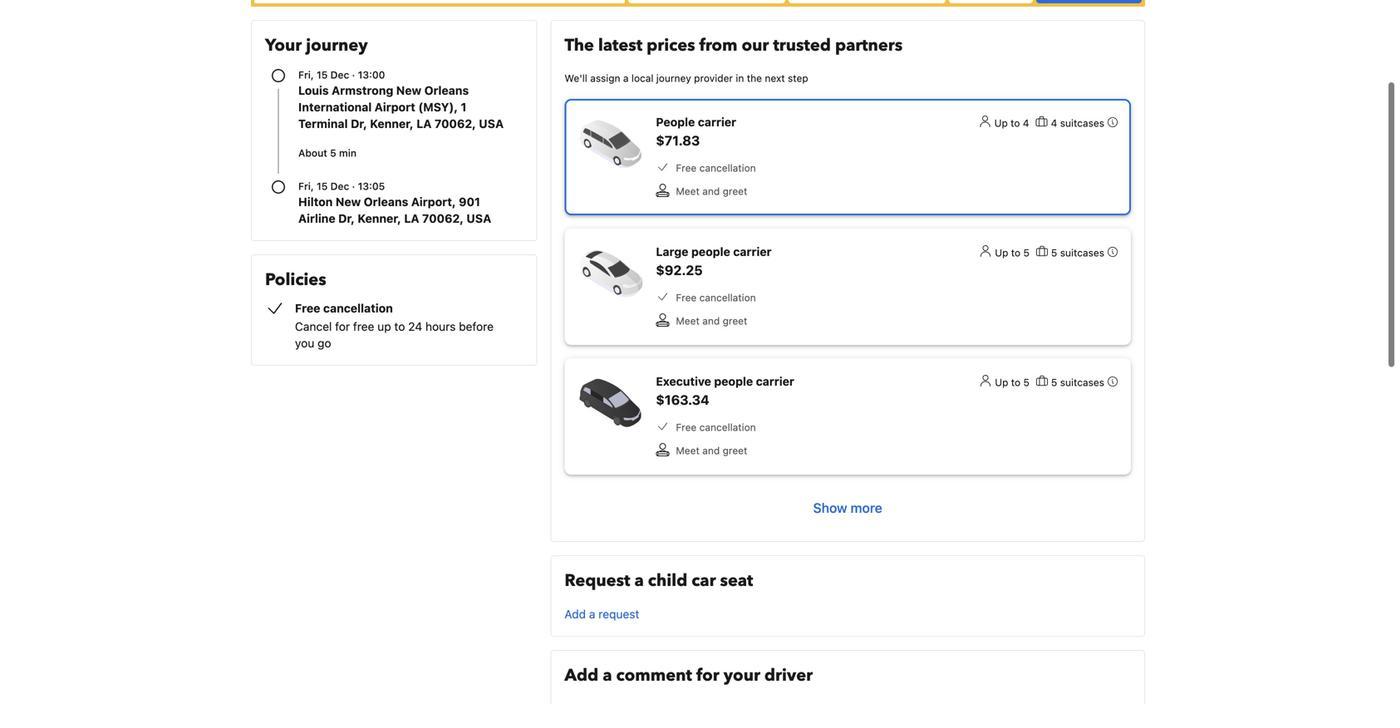 Task type: vqa. For each thing, say whether or not it's contained in the screenshot.
dr, inside the Fri, 15 Dec · 13:05 Hilton New Orleans Airport, 901 Airline Dr, Kenner, LA 70062, USA
yes



Task type: locate. For each thing, give the bounding box(es) containing it.
2 vertical spatial up
[[995, 377, 1009, 388]]

add down add a request button
[[565, 664, 599, 687]]

1 vertical spatial up
[[995, 247, 1009, 259]]

0 vertical spatial carrier
[[698, 115, 736, 129]]

new inside 'fri, 15 dec · 13:05 hilton new orleans airport, 901 airline dr, kenner, la 70062, usa'
[[336, 195, 361, 209]]

cancellation up free
[[323, 301, 393, 315]]

to
[[1011, 117, 1020, 129], [1011, 247, 1021, 259], [394, 320, 405, 333], [1011, 377, 1021, 388]]

louis
[[298, 84, 329, 97]]

car
[[692, 569, 716, 592]]

1 vertical spatial free cancellation
[[676, 292, 756, 303]]

and for $163.34
[[703, 445, 720, 456]]

add down request
[[565, 607, 586, 621]]

executive people carrier $163.34
[[656, 374, 795, 408]]

dr, down international
[[351, 117, 367, 131]]

1 vertical spatial suitcases
[[1060, 247, 1105, 259]]

dec for new
[[331, 180, 349, 192]]

greet down people carrier $71.83
[[723, 185, 748, 197]]

meet and greet
[[676, 185, 748, 197], [676, 315, 748, 327], [676, 445, 748, 456]]

0 vertical spatial up to 5
[[995, 247, 1030, 259]]

free cancellation down executive people carrier $163.34
[[676, 421, 756, 433]]

cancellation down 'large people carrier $92.25' at top
[[700, 292, 756, 303]]

1 circle empty image from the top
[[272, 69, 285, 82]]

fri, up louis
[[298, 69, 314, 81]]

15
[[317, 69, 328, 81], [317, 180, 328, 192]]

dec up the "armstrong"
[[331, 69, 349, 81]]

901
[[459, 195, 480, 209]]

·
[[352, 69, 355, 81], [352, 180, 355, 192]]

2 meet and greet from the top
[[676, 315, 748, 327]]

1 vertical spatial fri,
[[298, 180, 314, 192]]

for
[[335, 320, 350, 333], [696, 664, 720, 687]]

new
[[396, 84, 422, 97], [336, 195, 361, 209]]

1 add from the top
[[565, 607, 586, 621]]

add inside button
[[565, 607, 586, 621]]

0 vertical spatial journey
[[306, 34, 368, 57]]

5
[[330, 147, 336, 159], [1024, 247, 1030, 259], [1051, 247, 1058, 259], [1024, 377, 1030, 388], [1051, 377, 1058, 388]]

journey
[[306, 34, 368, 57], [657, 72, 691, 84]]

orleans
[[424, 84, 469, 97], [364, 195, 408, 209]]

2 free cancellation from the top
[[676, 292, 756, 303]]

1 dec from the top
[[331, 69, 349, 81]]

1 meet and greet from the top
[[676, 185, 748, 197]]

and down people carrier $71.83
[[703, 185, 720, 197]]

before
[[459, 320, 494, 333]]

15 up louis
[[317, 69, 328, 81]]

people right executive
[[714, 374, 753, 388]]

kenner, down 13:05 timer
[[358, 212, 401, 225]]

2 up to 5 from the top
[[995, 377, 1030, 388]]

la inside fri, 15 dec · 13:00 louis armstrong new orleans international airport (msy), 1 terminal dr, kenner, la 70062, usa
[[417, 117, 432, 131]]

13:05
[[358, 180, 385, 192]]

0 vertical spatial orleans
[[424, 84, 469, 97]]

1 fri, from the top
[[298, 69, 314, 81]]

1 vertical spatial carrier
[[733, 245, 772, 259]]

fri,
[[298, 69, 314, 81], [298, 180, 314, 192]]

hilton
[[298, 195, 333, 209]]

a left child
[[635, 569, 644, 592]]

70062, inside fri, 15 dec · 13:00 louis armstrong new orleans international airport (msy), 1 terminal dr, kenner, la 70062, usa
[[435, 117, 476, 131]]

usa up "901"
[[479, 117, 504, 131]]

up
[[995, 117, 1008, 129], [995, 247, 1009, 259], [995, 377, 1009, 388]]

0 vertical spatial and
[[703, 185, 720, 197]]

0 vertical spatial 15
[[317, 69, 328, 81]]

2 15 from the top
[[317, 180, 328, 192]]

fri, for louis
[[298, 69, 314, 81]]

13:05 timer
[[358, 180, 385, 192]]

0 vertical spatial kenner,
[[370, 117, 414, 131]]

1 vertical spatial 5 suitcases
[[1051, 377, 1105, 388]]

2 vertical spatial suitcases
[[1060, 377, 1105, 388]]

· inside fri, 15 dec · 13:00 louis armstrong new orleans international airport (msy), 1 terminal dr, kenner, la 70062, usa
[[352, 69, 355, 81]]

la
[[417, 117, 432, 131], [404, 212, 419, 225]]

new down 13:05
[[336, 195, 361, 209]]

1 vertical spatial ·
[[352, 180, 355, 192]]

2 add from the top
[[565, 664, 599, 687]]

3 and from the top
[[703, 445, 720, 456]]

for inside "free cancellation cancel for free up to 24 hours before you go"
[[335, 320, 350, 333]]

1 and from the top
[[703, 185, 720, 197]]

free up cancel
[[295, 301, 320, 315]]

people up $92.25 at the top of the page
[[692, 245, 731, 259]]

1 vertical spatial orleans
[[364, 195, 408, 209]]

you
[[295, 336, 314, 350]]

min
[[339, 147, 357, 159]]

greet
[[723, 185, 748, 197], [723, 315, 748, 327], [723, 445, 748, 456]]

trusted
[[773, 34, 831, 57]]

2 5 suitcases from the top
[[1051, 377, 1105, 388]]

for left the your
[[696, 664, 720, 687]]

up to 5
[[995, 247, 1030, 259], [995, 377, 1030, 388]]

meet down '$71.83'
[[676, 185, 700, 197]]

greet down 'large people carrier $92.25' at top
[[723, 315, 748, 327]]

0 vertical spatial new
[[396, 84, 422, 97]]

free for $92.25
[[676, 292, 697, 303]]

dr,
[[351, 117, 367, 131], [338, 212, 355, 225]]

cancellation down people carrier $71.83
[[700, 162, 756, 174]]

dec up hilton
[[331, 180, 349, 192]]

new inside fri, 15 dec · 13:00 louis armstrong new orleans international airport (msy), 1 terminal dr, kenner, la 70062, usa
[[396, 84, 422, 97]]

1 vertical spatial for
[[696, 664, 720, 687]]

to inside "free cancellation cancel for free up to 24 hours before you go"
[[394, 320, 405, 333]]

0 vertical spatial 70062,
[[435, 117, 476, 131]]

la down '(msy),' on the top left
[[417, 117, 432, 131]]

and
[[703, 185, 720, 197], [703, 315, 720, 327], [703, 445, 720, 456]]

show
[[813, 500, 847, 516]]

1 vertical spatial new
[[336, 195, 361, 209]]

0 vertical spatial fri,
[[298, 69, 314, 81]]

show more button
[[565, 488, 1131, 528]]

0 vertical spatial suitcases
[[1060, 117, 1105, 129]]

people for $163.34
[[714, 374, 753, 388]]

usa inside fri, 15 dec · 13:00 louis armstrong new orleans international airport (msy), 1 terminal dr, kenner, la 70062, usa
[[479, 117, 504, 131]]

more
[[851, 500, 883, 516]]

dec inside 'fri, 15 dec · 13:05 hilton new orleans airport, 901 airline dr, kenner, la 70062, usa'
[[331, 180, 349, 192]]

15 for hilton
[[317, 180, 328, 192]]

request a child car seat
[[565, 569, 753, 592]]

request
[[599, 607, 640, 621]]

meet and greet down 'large people carrier $92.25' at top
[[676, 315, 748, 327]]

1 vertical spatial up to 5
[[995, 377, 1030, 388]]

la down airport,
[[404, 212, 419, 225]]

70062, down 1
[[435, 117, 476, 131]]

people for $92.25
[[692, 245, 731, 259]]

free cancellation down 'large people carrier $92.25' at top
[[676, 292, 756, 303]]

fri, inside 'fri, 15 dec · 13:05 hilton new orleans airport, 901 airline dr, kenner, la 70062, usa'
[[298, 180, 314, 192]]

0 vertical spatial dec
[[331, 69, 349, 81]]

1 15 from the top
[[317, 69, 328, 81]]

carrier inside people carrier $71.83
[[698, 115, 736, 129]]

$71.83
[[656, 133, 700, 148]]

the
[[747, 72, 762, 84]]

1 vertical spatial add
[[565, 664, 599, 687]]

1 vertical spatial usa
[[467, 212, 491, 225]]

2 suitcases from the top
[[1060, 247, 1105, 259]]

up
[[378, 320, 391, 333]]

1 vertical spatial 70062,
[[422, 212, 464, 225]]

la inside 'fri, 15 dec · 13:05 hilton new orleans airport, 901 airline dr, kenner, la 70062, usa'
[[404, 212, 419, 225]]

3 meet and greet from the top
[[676, 445, 748, 456]]

0 vertical spatial meet
[[676, 185, 700, 197]]

dec inside fri, 15 dec · 13:00 louis armstrong new orleans international airport (msy), 1 terminal dr, kenner, la 70062, usa
[[331, 69, 349, 81]]

free
[[676, 162, 697, 174], [676, 292, 697, 303], [295, 301, 320, 315], [676, 421, 697, 433]]

2 dec from the top
[[331, 180, 349, 192]]

1 vertical spatial and
[[703, 315, 720, 327]]

carrier inside 'large people carrier $92.25'
[[733, 245, 772, 259]]

a left comment
[[603, 664, 612, 687]]

free down '$71.83'
[[676, 162, 697, 174]]

greet for $92.25
[[723, 315, 748, 327]]

dec
[[331, 69, 349, 81], [331, 180, 349, 192]]

3 suitcases from the top
[[1060, 377, 1105, 388]]

add
[[565, 607, 586, 621], [565, 664, 599, 687]]

0 vertical spatial free cancellation
[[676, 162, 756, 174]]

meet down $92.25 at the top of the page
[[676, 315, 700, 327]]

circle empty image
[[272, 69, 285, 82], [272, 180, 285, 194]]

and down 'large people carrier $92.25' at top
[[703, 315, 720, 327]]

0 vertical spatial la
[[417, 117, 432, 131]]

for left free
[[335, 320, 350, 333]]

kenner,
[[370, 117, 414, 131], [358, 212, 401, 225]]

1 vertical spatial 15
[[317, 180, 328, 192]]

cancellation
[[700, 162, 756, 174], [700, 292, 756, 303], [323, 301, 393, 315], [700, 421, 756, 433]]

0 vertical spatial people
[[692, 245, 731, 259]]

1 meet from the top
[[676, 185, 700, 197]]

people inside executive people carrier $163.34
[[714, 374, 753, 388]]

1 vertical spatial dec
[[331, 180, 349, 192]]

the
[[565, 34, 594, 57]]

meet for $92.25
[[676, 315, 700, 327]]

and down $163.34
[[703, 445, 720, 456]]

new up airport
[[396, 84, 422, 97]]

2 vertical spatial free cancellation
[[676, 421, 756, 433]]

15 inside 'fri, 15 dec · 13:05 hilton new orleans airport, 901 airline dr, kenner, la 70062, usa'
[[317, 180, 328, 192]]

4 right 'up to 4'
[[1051, 117, 1058, 129]]

1 horizontal spatial orleans
[[424, 84, 469, 97]]

cancellation down executive people carrier $163.34
[[700, 421, 756, 433]]

1 vertical spatial kenner,
[[358, 212, 401, 225]]

1 vertical spatial meet
[[676, 315, 700, 327]]

70062,
[[435, 117, 476, 131], [422, 212, 464, 225]]

3 free cancellation from the top
[[676, 421, 756, 433]]

· inside 'fri, 15 dec · 13:05 hilton new orleans airport, 901 airline dr, kenner, la 70062, usa'
[[352, 180, 355, 192]]

1 horizontal spatial journey
[[657, 72, 691, 84]]

1 4 from the left
[[1023, 117, 1030, 129]]

70062, down airport,
[[422, 212, 464, 225]]

1 vertical spatial meet and greet
[[676, 315, 748, 327]]

1 5 suitcases from the top
[[1051, 247, 1105, 259]]

2 vertical spatial carrier
[[756, 374, 795, 388]]

1 up to 5 from the top
[[995, 247, 1030, 259]]

fri, inside fri, 15 dec · 13:00 louis armstrong new orleans international airport (msy), 1 terminal dr, kenner, la 70062, usa
[[298, 69, 314, 81]]

about 5 min
[[298, 147, 357, 159]]

usa inside 'fri, 15 dec · 13:05 hilton new orleans airport, 901 airline dr, kenner, la 70062, usa'
[[467, 212, 491, 225]]

cancellation for $163.34
[[700, 421, 756, 433]]

15 up hilton
[[317, 180, 328, 192]]

0 vertical spatial ·
[[352, 69, 355, 81]]

a left request
[[589, 607, 596, 621]]

3 meet from the top
[[676, 445, 700, 456]]

4 left 4 suitcases
[[1023, 117, 1030, 129]]

orleans up '(msy),' on the top left
[[424, 84, 469, 97]]

people inside 'large people carrier $92.25'
[[692, 245, 731, 259]]

0 horizontal spatial 4
[[1023, 117, 1030, 129]]

1 vertical spatial people
[[714, 374, 753, 388]]

· left the 13:00 "timer"
[[352, 69, 355, 81]]

2 greet from the top
[[723, 315, 748, 327]]

1 vertical spatial la
[[404, 212, 419, 225]]

0 vertical spatial greet
[[723, 185, 748, 197]]

a for child
[[635, 569, 644, 592]]

up to 5 for $163.34
[[995, 377, 1030, 388]]

2 vertical spatial meet
[[676, 445, 700, 456]]

kenner, down airport
[[370, 117, 414, 131]]

people
[[692, 245, 731, 259], [714, 374, 753, 388]]

0 vertical spatial meet and greet
[[676, 185, 748, 197]]

2 meet from the top
[[676, 315, 700, 327]]

2 and from the top
[[703, 315, 720, 327]]

0 vertical spatial add
[[565, 607, 586, 621]]

(msy),
[[418, 100, 458, 114]]

· left 13:05
[[352, 180, 355, 192]]

large
[[656, 245, 689, 259]]

1 vertical spatial circle empty image
[[272, 180, 285, 194]]

meet down $163.34
[[676, 445, 700, 456]]

journey up the 13:00 "timer"
[[306, 34, 368, 57]]

meet and greet down '$71.83'
[[676, 185, 748, 197]]

2 vertical spatial and
[[703, 445, 720, 456]]

2 vertical spatial greet
[[723, 445, 748, 456]]

1 vertical spatial dr,
[[338, 212, 355, 225]]

carrier inside executive people carrier $163.34
[[756, 374, 795, 388]]

0 vertical spatial dr,
[[351, 117, 367, 131]]

0 vertical spatial circle empty image
[[272, 69, 285, 82]]

2 vertical spatial meet and greet
[[676, 445, 748, 456]]

up for $92.25
[[995, 247, 1009, 259]]

free cancellation down people carrier $71.83
[[676, 162, 756, 174]]

2 · from the top
[[352, 180, 355, 192]]

free cancellation cancel for free up to 24 hours before you go
[[295, 301, 494, 350]]

0 vertical spatial for
[[335, 320, 350, 333]]

fri, up hilton
[[298, 180, 314, 192]]

the latest prices from our trusted partners
[[565, 34, 903, 57]]

dr, right 'airline'
[[338, 212, 355, 225]]

1 vertical spatial journey
[[657, 72, 691, 84]]

dr, inside fri, 15 dec · 13:00 louis armstrong new orleans international airport (msy), 1 terminal dr, kenner, la 70062, usa
[[351, 117, 367, 131]]

cancellation for $71.83
[[700, 162, 756, 174]]

orleans down 13:05 timer
[[364, 195, 408, 209]]

meet and greet down $163.34
[[676, 445, 748, 456]]

provider
[[694, 72, 733, 84]]

up to 5 for $92.25
[[995, 247, 1030, 259]]

greet down executive people carrier $163.34
[[723, 445, 748, 456]]

fri, 15 dec · 13:00 louis armstrong new orleans international airport (msy), 1 terminal dr, kenner, la 70062, usa
[[298, 69, 504, 131]]

usa
[[479, 117, 504, 131], [467, 212, 491, 225]]

carrier
[[698, 115, 736, 129], [733, 245, 772, 259], [756, 374, 795, 388]]

show more
[[813, 500, 883, 516]]

meet
[[676, 185, 700, 197], [676, 315, 700, 327], [676, 445, 700, 456]]

1 · from the top
[[352, 69, 355, 81]]

1 greet from the top
[[723, 185, 748, 197]]

suitcases
[[1060, 117, 1105, 129], [1060, 247, 1105, 259], [1060, 377, 1105, 388]]

go
[[318, 336, 331, 350]]

a for request
[[589, 607, 596, 621]]

0 vertical spatial usa
[[479, 117, 504, 131]]

free cancellation
[[676, 162, 756, 174], [676, 292, 756, 303], [676, 421, 756, 433]]

1 horizontal spatial 4
[[1051, 117, 1058, 129]]

1 vertical spatial greet
[[723, 315, 748, 327]]

step
[[788, 72, 809, 84]]

a
[[623, 72, 629, 84], [635, 569, 644, 592], [589, 607, 596, 621], [603, 664, 612, 687]]

free for $71.83
[[676, 162, 697, 174]]

free down $92.25 at the top of the page
[[676, 292, 697, 303]]

1 horizontal spatial new
[[396, 84, 422, 97]]

15 inside fri, 15 dec · 13:00 louis armstrong new orleans international airport (msy), 1 terminal dr, kenner, la 70062, usa
[[317, 69, 328, 81]]

2 circle empty image from the top
[[272, 180, 285, 194]]

3 greet from the top
[[723, 445, 748, 456]]

child
[[648, 569, 688, 592]]

0 horizontal spatial orleans
[[364, 195, 408, 209]]

0 horizontal spatial for
[[335, 320, 350, 333]]

journey right local
[[657, 72, 691, 84]]

0 horizontal spatial journey
[[306, 34, 368, 57]]

2 fri, from the top
[[298, 180, 314, 192]]

free down $163.34
[[676, 421, 697, 433]]

from
[[700, 34, 738, 57]]

1 free cancellation from the top
[[676, 162, 756, 174]]

0 vertical spatial 5 suitcases
[[1051, 247, 1105, 259]]

a inside button
[[589, 607, 596, 621]]

seat
[[720, 569, 753, 592]]

0 horizontal spatial new
[[336, 195, 361, 209]]

about
[[298, 147, 327, 159]]

1 horizontal spatial for
[[696, 664, 720, 687]]

usa down "901"
[[467, 212, 491, 225]]



Task type: describe. For each thing, give the bounding box(es) containing it.
our
[[742, 34, 769, 57]]

orleans inside fri, 15 dec · 13:00 louis armstrong new orleans international airport (msy), 1 terminal dr, kenner, la 70062, usa
[[424, 84, 469, 97]]

fri, for hilton
[[298, 180, 314, 192]]

your journey
[[265, 34, 368, 57]]

to for $71.83
[[1011, 117, 1020, 129]]

kenner, inside fri, 15 dec · 13:00 louis armstrong new orleans international airport (msy), 1 terminal dr, kenner, la 70062, usa
[[370, 117, 414, 131]]

latest
[[598, 34, 643, 57]]

meet and greet for $71.83
[[676, 185, 748, 197]]

1 suitcases from the top
[[1060, 117, 1105, 129]]

a for comment
[[603, 664, 612, 687]]

2 4 from the left
[[1051, 117, 1058, 129]]

carrier for $92.25
[[733, 245, 772, 259]]

airport
[[375, 100, 416, 114]]

we'll assign a local journey provider in the next step
[[565, 72, 809, 84]]

free for $163.34
[[676, 421, 697, 433]]

carrier for $163.34
[[756, 374, 795, 388]]

partners
[[835, 34, 903, 57]]

suitcases for $92.25
[[1060, 247, 1105, 259]]

in
[[736, 72, 744, 84]]

add a comment for your driver
[[565, 664, 813, 687]]

and for $71.83
[[703, 185, 720, 197]]

add a request button
[[565, 606, 640, 623]]

· for armstrong
[[352, 69, 355, 81]]

free cancellation for $163.34
[[676, 421, 756, 433]]

terminal
[[298, 117, 348, 131]]

free inside "free cancellation cancel for free up to 24 hours before you go"
[[295, 301, 320, 315]]

free cancellation for $71.83
[[676, 162, 756, 174]]

meet for $163.34
[[676, 445, 700, 456]]

5 suitcases for $163.34
[[1051, 377, 1105, 388]]

1
[[461, 100, 467, 114]]

add for add a request
[[565, 607, 586, 621]]

greet for $71.83
[[723, 185, 748, 197]]

comment
[[616, 664, 692, 687]]

24
[[408, 320, 422, 333]]

meet and greet for $92.25
[[676, 315, 748, 327]]

orleans inside 'fri, 15 dec · 13:05 hilton new orleans airport, 901 airline dr, kenner, la 70062, usa'
[[364, 195, 408, 209]]

to for $163.34
[[1011, 377, 1021, 388]]

policies
[[265, 268, 326, 291]]

circle empty image for hilton new orleans airport, 901 airline dr, kenner, la 70062, usa
[[272, 180, 285, 194]]

$163.34
[[656, 392, 710, 408]]

request
[[565, 569, 630, 592]]

executive
[[656, 374, 711, 388]]

driver
[[765, 664, 813, 687]]

hours
[[426, 320, 456, 333]]

next
[[765, 72, 785, 84]]

armstrong
[[332, 84, 393, 97]]

suitcases for $163.34
[[1060, 377, 1105, 388]]

assign
[[590, 72, 621, 84]]

local
[[632, 72, 654, 84]]

meet and greet for $163.34
[[676, 445, 748, 456]]

kenner, inside 'fri, 15 dec · 13:05 hilton new orleans airport, 901 airline dr, kenner, la 70062, usa'
[[358, 212, 401, 225]]

meet for $71.83
[[676, 185, 700, 197]]

international
[[298, 100, 372, 114]]

cancellation inside "free cancellation cancel for free up to 24 hours before you go"
[[323, 301, 393, 315]]

cancel
[[295, 320, 332, 333]]

5 suitcases for $92.25
[[1051, 247, 1105, 259]]

your
[[265, 34, 302, 57]]

to for $92.25
[[1011, 247, 1021, 259]]

13:00
[[358, 69, 385, 81]]

add for add a comment for your driver
[[565, 664, 599, 687]]

add a request
[[565, 607, 640, 621]]

prices
[[647, 34, 695, 57]]

70062, inside 'fri, 15 dec · 13:05 hilton new orleans airport, 901 airline dr, kenner, la 70062, usa'
[[422, 212, 464, 225]]

and for $92.25
[[703, 315, 720, 327]]

free cancellation for $92.25
[[676, 292, 756, 303]]

a left local
[[623, 72, 629, 84]]

airport,
[[411, 195, 456, 209]]

greet for $163.34
[[723, 445, 748, 456]]

for for free
[[335, 320, 350, 333]]

cancellation for $92.25
[[700, 292, 756, 303]]

large people carrier $92.25
[[656, 245, 772, 278]]

$92.25
[[656, 262, 703, 278]]

up to 4
[[995, 117, 1030, 129]]

4 suitcases
[[1051, 117, 1105, 129]]

fri, 15 dec · 13:05 hilton new orleans airport, 901 airline dr, kenner, la 70062, usa
[[298, 180, 491, 225]]

up for $163.34
[[995, 377, 1009, 388]]

we'll
[[565, 72, 588, 84]]

airline
[[298, 212, 336, 225]]

your
[[724, 664, 760, 687]]

people
[[656, 115, 695, 129]]

for for your
[[696, 664, 720, 687]]

dec for armstrong
[[331, 69, 349, 81]]

· for new
[[352, 180, 355, 192]]

0 vertical spatial up
[[995, 117, 1008, 129]]

circle empty image for louis armstrong new orleans international airport (msy), 1 terminal dr, kenner, la 70062, usa
[[272, 69, 285, 82]]

people carrier $71.83
[[656, 115, 736, 148]]

free
[[353, 320, 374, 333]]

dr, inside 'fri, 15 dec · 13:05 hilton new orleans airport, 901 airline dr, kenner, la 70062, usa'
[[338, 212, 355, 225]]

15 for louis
[[317, 69, 328, 81]]

13:00 timer
[[358, 69, 385, 81]]



